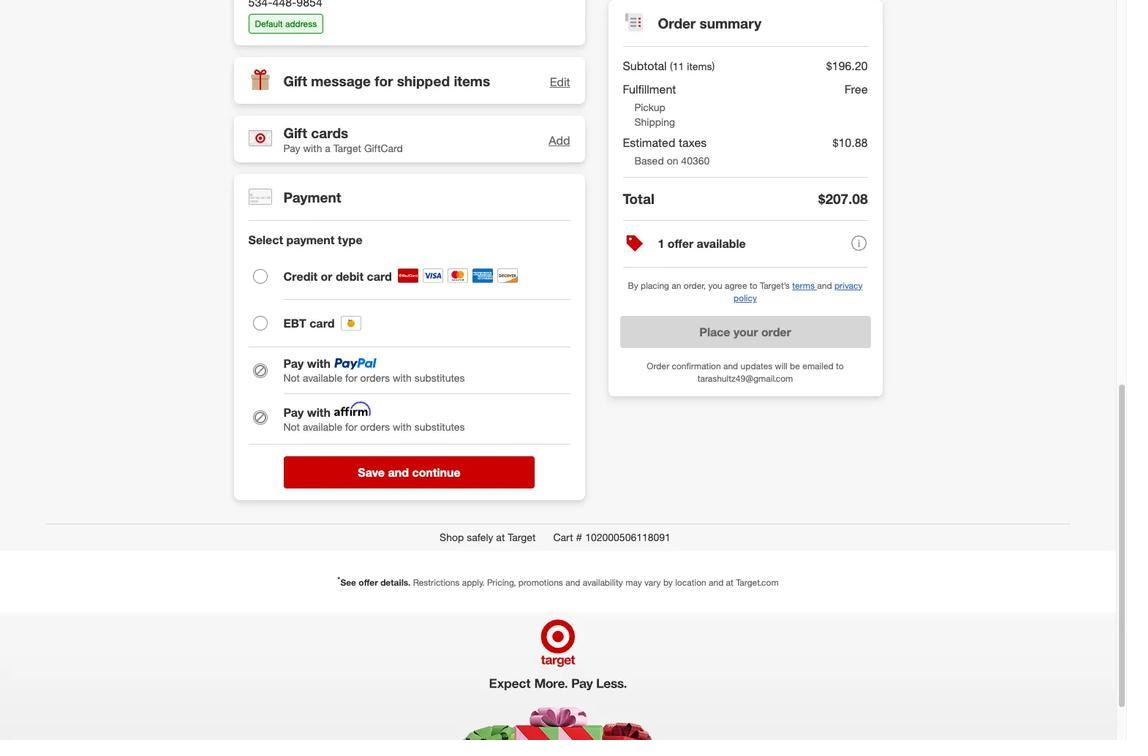Task type: vqa. For each thing, say whether or not it's contained in the screenshot.
circle
no



Task type: locate. For each thing, give the bounding box(es) containing it.
shop safely at target
[[440, 515, 536, 527]]

2 orders from the top
[[360, 404, 390, 416]]

EBT card radio
[[253, 300, 267, 314]]

2 gift from the top
[[283, 107, 307, 124]]

0 vertical spatial not
[[283, 355, 300, 368]]

message
[[311, 55, 371, 72]]

gift
[[283, 55, 307, 72], [283, 107, 307, 124]]

0 vertical spatial target
[[333, 125, 361, 137]]

target
[[333, 125, 361, 137], [508, 515, 536, 527]]

pickup shipping
[[635, 101, 675, 128]]

by placing an order, you agree to target's terms and
[[628, 280, 835, 291]]

pay with right pay with affirm option
[[283, 388, 331, 403]]

confirmation
[[672, 361, 721, 372]]

and right terms
[[817, 280, 832, 291]]

order for order confirmation and updates will be emailed to tarashultz49@gmail.com
[[647, 361, 670, 372]]

type
[[338, 216, 363, 231]]

on
[[667, 154, 679, 166]]

based
[[635, 154, 664, 166]]

1 pay from the top
[[283, 125, 300, 137]]

order,
[[684, 280, 706, 291]]

1 horizontal spatial and
[[723, 361, 738, 372]]

available right pay with affirm option
[[303, 404, 342, 416]]

orders for pay with paypal option
[[360, 355, 390, 368]]

pay left a
[[283, 125, 300, 137]]

1 horizontal spatial to
[[836, 361, 844, 372]]

place your order
[[700, 325, 791, 339]]

1 vertical spatial available
[[303, 355, 342, 368]]

will
[[775, 361, 788, 372]]

1 not available for orders with substitutes from the top
[[283, 355, 465, 368]]

0 vertical spatial orders
[[360, 355, 390, 368]]

agree
[[725, 280, 747, 291]]

2 pay from the top
[[283, 340, 304, 354]]

1 vertical spatial to
[[836, 361, 844, 372]]

not right pay with affirm option
[[283, 404, 300, 416]]

1
[[658, 236, 665, 251]]

0 vertical spatial available
[[697, 236, 746, 251]]

to right emailed
[[836, 361, 844, 372]]

0 vertical spatial gift
[[283, 55, 307, 72]]

1 vertical spatial not
[[283, 404, 300, 416]]

shipped
[[397, 55, 450, 72]]

to
[[750, 280, 758, 291], [836, 361, 844, 372]]

0 vertical spatial order
[[658, 14, 696, 31]]

1 vertical spatial substitutes
[[415, 404, 465, 416]]

3 pay from the top
[[283, 388, 304, 403]]

1 vertical spatial order
[[647, 361, 670, 372]]

2 vertical spatial for
[[345, 404, 358, 416]]

your
[[734, 325, 758, 339]]

shipping
[[635, 115, 675, 128]]

an
[[672, 280, 681, 291]]

0 vertical spatial not available for orders with substitutes
[[283, 355, 465, 368]]

ebt
[[283, 300, 306, 314]]

2 substitutes from the top
[[415, 404, 465, 416]]

1 offer available button
[[623, 221, 868, 268]]

pay right pay with paypal option
[[283, 340, 304, 354]]

1 orders from the top
[[360, 355, 390, 368]]

available
[[697, 236, 746, 251], [303, 355, 342, 368], [303, 404, 342, 416]]

place
[[700, 325, 730, 339]]

0 vertical spatial substitutes
[[415, 355, 465, 368]]

1 vertical spatial not available for orders with substitutes
[[283, 404, 465, 416]]

giftcard
[[364, 125, 403, 137]]

1 vertical spatial pay with
[[283, 388, 331, 403]]

free
[[845, 82, 868, 97]]

terms
[[792, 280, 815, 291]]

continue
[[412, 449, 461, 463]]

pay with
[[283, 340, 331, 354], [283, 388, 331, 403]]

pay with down ebt card
[[283, 340, 331, 354]]

0 horizontal spatial target
[[333, 125, 361, 137]]

0 horizontal spatial and
[[388, 449, 409, 463]]

to up policy
[[750, 280, 758, 291]]

for for pay with affirm option
[[345, 404, 358, 416]]

gift left cards at the top left of the page
[[283, 107, 307, 124]]

not available for orders with substitutes
[[283, 355, 465, 368], [283, 404, 465, 416]]

and up tarashultz49@gmail.com
[[723, 361, 738, 372]]

not
[[283, 355, 300, 368], [283, 404, 300, 416]]

available down the card
[[303, 355, 342, 368]]

safely
[[467, 515, 493, 527]]

1 not from the top
[[283, 355, 300, 368]]

not right pay with paypal option
[[283, 355, 300, 368]]

not for pay with paypal option
[[283, 355, 300, 368]]

0 vertical spatial pay
[[283, 125, 300, 137]]

not available for orders with substitutes for pay with affirm option
[[283, 404, 465, 416]]

pay right pay with affirm option
[[283, 388, 304, 403]]

gift inside "gift cards pay with a target giftcard"
[[283, 107, 307, 124]]

0 vertical spatial pay with
[[283, 340, 331, 354]]

1 vertical spatial for
[[345, 355, 358, 368]]

total
[[623, 190, 655, 207]]

estimated
[[623, 135, 676, 150]]

with
[[303, 125, 322, 137], [307, 340, 331, 354], [393, 355, 412, 368], [307, 388, 331, 403], [393, 404, 412, 416]]

privacy policy link
[[734, 280, 863, 304]]

default
[[255, 2, 283, 13]]

and inside button
[[388, 449, 409, 463]]

policy
[[734, 293, 757, 304]]

order up (11
[[658, 14, 696, 31]]

2 not available for orders with substitutes from the top
[[283, 404, 465, 416]]

order for order summary
[[658, 14, 696, 31]]

gift for gift message for shipped items
[[283, 55, 307, 72]]

affirm image
[[331, 385, 375, 400], [334, 390, 368, 400]]

1 horizontal spatial target
[[508, 515, 536, 527]]

order left confirmation
[[647, 361, 670, 372]]

and right the save
[[388, 449, 409, 463]]

by
[[628, 280, 638, 291]]

1 vertical spatial gift
[[283, 107, 307, 124]]

2 vertical spatial and
[[388, 449, 409, 463]]

1 vertical spatial orders
[[360, 404, 390, 416]]

1 offer available
[[658, 236, 746, 251]]

and
[[817, 280, 832, 291], [723, 361, 738, 372], [388, 449, 409, 463]]

2 vertical spatial available
[[303, 404, 342, 416]]

1 vertical spatial pay
[[283, 340, 304, 354]]

subtotal (11 items)
[[623, 58, 715, 73]]

save and continue
[[358, 449, 461, 463]]

shop
[[440, 515, 464, 527]]

orders
[[360, 355, 390, 368], [360, 404, 390, 416]]

estimated taxes
[[623, 135, 707, 150]]

0 vertical spatial to
[[750, 280, 758, 291]]

pickup
[[635, 101, 666, 113]]

2 vertical spatial pay
[[283, 388, 304, 403]]

substitutes
[[415, 355, 465, 368], [415, 404, 465, 416]]

pay
[[283, 125, 300, 137], [283, 340, 304, 354], [283, 388, 304, 403]]

for
[[375, 55, 393, 72], [345, 355, 358, 368], [345, 404, 358, 416]]

save
[[358, 449, 385, 463]]

2 horizontal spatial and
[[817, 280, 832, 291]]

target right a
[[333, 125, 361, 137]]

order
[[658, 14, 696, 31], [647, 361, 670, 372]]

order
[[762, 325, 791, 339]]

1 gift from the top
[[283, 55, 307, 72]]

2 pay with from the top
[[283, 388, 331, 403]]

gift left message
[[283, 55, 307, 72]]

Pay with Affirm radio
[[253, 394, 267, 409]]

1 substitutes from the top
[[415, 355, 465, 368]]

available for pay with affirm option
[[303, 404, 342, 416]]

privacy
[[835, 280, 863, 291]]

$10.88
[[833, 135, 868, 150]]

gift message for shipped items
[[283, 55, 490, 72]]

order inside order confirmation and updates will be emailed to tarashultz49@gmail.com
[[647, 361, 670, 372]]

2 not from the top
[[283, 404, 300, 416]]

1 vertical spatial and
[[723, 361, 738, 372]]

Pay with PayPal radio
[[253, 347, 267, 362]]

with inside "gift cards pay with a target giftcard"
[[303, 125, 322, 137]]

target right at
[[508, 515, 536, 527]]

select payment type
[[248, 216, 363, 231]]

0 vertical spatial for
[[375, 55, 393, 72]]

0 vertical spatial and
[[817, 280, 832, 291]]

available right offer
[[697, 236, 746, 251]]



Task type: describe. For each thing, give the bounding box(es) containing it.
select
[[248, 216, 283, 231]]

target inside "gift cards pay with a target giftcard"
[[333, 125, 361, 137]]

summary
[[700, 14, 762, 31]]

order confirmation and updates will be emailed to tarashultz49@gmail.com
[[647, 361, 844, 384]]

address
[[285, 2, 317, 13]]

payment
[[283, 172, 341, 189]]

$196.20
[[826, 58, 868, 73]]

items)
[[687, 60, 715, 72]]

gift cards pay with a target giftcard
[[283, 107, 403, 137]]

not available for orders with substitutes for pay with paypal option
[[283, 355, 465, 368]]

a
[[325, 125, 331, 137]]

to inside order confirmation and updates will be emailed to tarashultz49@gmail.com
[[836, 361, 844, 372]]

order summary
[[658, 14, 762, 31]]

target's
[[760, 280, 790, 291]]

payment
[[286, 216, 335, 231]]

Credit or debit card radio
[[253, 253, 267, 267]]

#
[[576, 515, 582, 527]]

orders for pay with affirm option
[[360, 404, 390, 416]]

fulfillment
[[623, 82, 676, 97]]

card
[[310, 300, 335, 314]]

placing
[[641, 280, 669, 291]]

be
[[790, 361, 800, 372]]

cart
[[553, 515, 573, 527]]

cart # 102000506118091
[[553, 515, 671, 527]]

at
[[496, 515, 505, 527]]

ebt card
[[283, 300, 335, 314]]

default address
[[255, 2, 317, 13]]

available for pay with paypal option
[[303, 355, 342, 368]]

102000506118091
[[585, 515, 671, 527]]

substitutes for pay with paypal option
[[415, 355, 465, 368]]

$207.08
[[819, 190, 868, 207]]

place your order button
[[620, 316, 871, 348]]

pay inside "gift cards pay with a target giftcard"
[[283, 125, 300, 137]]

target: expect more. pay less. image
[[353, 596, 764, 740]]

tarashultz49@gmail.com
[[698, 373, 793, 384]]

1 pay with from the top
[[283, 340, 331, 354]]

you
[[708, 280, 723, 291]]

0 horizontal spatial to
[[750, 280, 758, 291]]

available inside button
[[697, 236, 746, 251]]

gift for gift cards pay with a target giftcard
[[283, 107, 307, 124]]

not for pay with affirm option
[[283, 404, 300, 416]]

emailed
[[803, 361, 834, 372]]

terms link
[[792, 280, 817, 291]]

save and continue button
[[284, 440, 535, 472]]

substitutes for pay with affirm option
[[415, 404, 465, 416]]

40360
[[681, 154, 710, 166]]

updates
[[741, 361, 773, 372]]

and inside order confirmation and updates will be emailed to tarashultz49@gmail.com
[[723, 361, 738, 372]]

taxes
[[679, 135, 707, 150]]

subtotal
[[623, 58, 667, 73]]

cards
[[311, 107, 348, 124]]

1 vertical spatial target
[[508, 515, 536, 527]]

privacy policy
[[734, 280, 863, 304]]

(11
[[670, 60, 684, 72]]

for for pay with paypal option
[[345, 355, 358, 368]]

based on 40360
[[635, 154, 710, 166]]

offer
[[668, 236, 694, 251]]

items
[[454, 55, 490, 72]]



